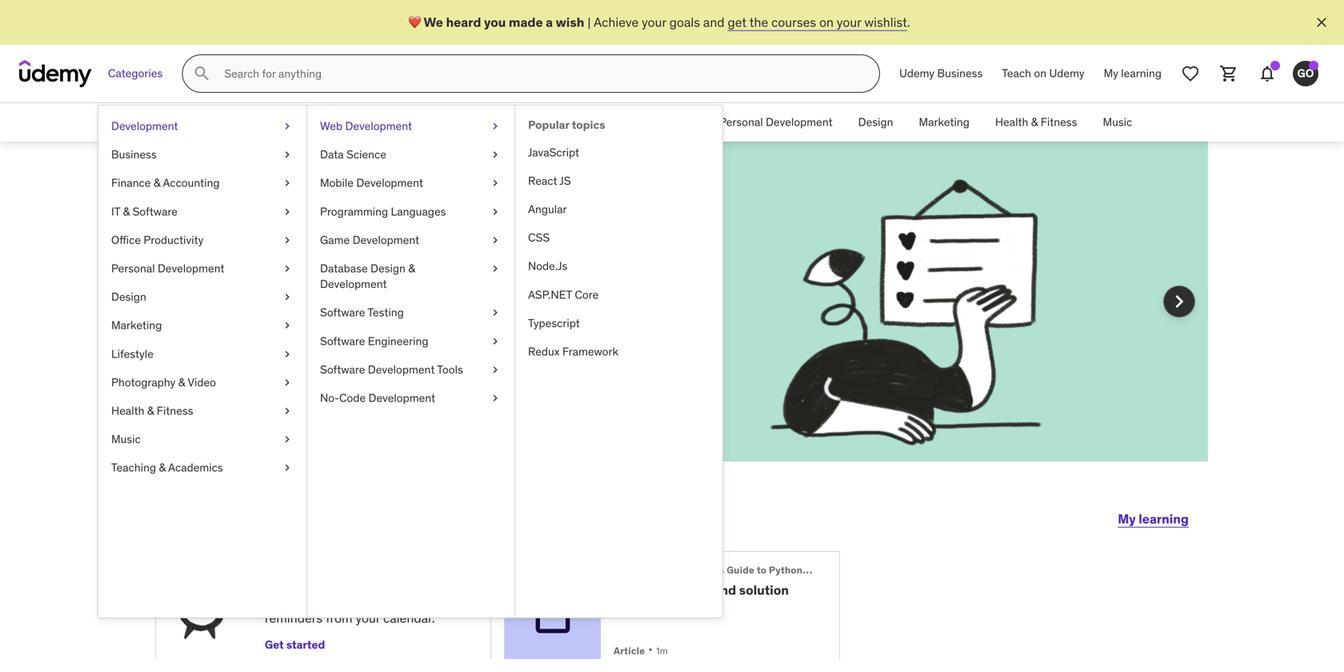 Task type: locate. For each thing, give the bounding box(es) containing it.
beginners
[[676, 564, 724, 576]]

xsmall image for finance & accounting
[[281, 175, 294, 191]]

xsmall image inside data science link
[[489, 147, 502, 163]]

0 vertical spatial the
[[749, 14, 768, 30]]

1 vertical spatial productivity
[[144, 233, 204, 247]]

database
[[320, 261, 368, 276]]

database design & development
[[320, 261, 415, 291]]

0 horizontal spatial marketing link
[[98, 311, 306, 340]]

carousel element
[[136, 142, 1208, 500]]

0 horizontal spatial design
[[111, 290, 146, 304]]

your down the adds in the left of the page
[[356, 610, 380, 627]]

0 vertical spatial you
[[484, 14, 506, 30]]

1 vertical spatial finance & accounting
[[111, 176, 220, 190]]

a inside did you make a wish?
[[436, 211, 455, 253]]

data science
[[320, 147, 386, 162]]

xsmall image for mobile development
[[489, 175, 502, 191]]

1 horizontal spatial it & software
[[509, 115, 576, 129]]

0 vertical spatial personal development link
[[707, 103, 845, 142]]

0 vertical spatial finance & accounting
[[375, 115, 484, 129]]

2 horizontal spatial to
[[757, 564, 767, 576]]

development
[[766, 115, 833, 129], [111, 119, 178, 133], [345, 119, 412, 133], [356, 176, 423, 190], [352, 233, 419, 247], [158, 261, 224, 276], [320, 277, 387, 291], [368, 362, 435, 377], [368, 391, 435, 405]]

0 horizontal spatial fitness
[[157, 404, 193, 418]]

programming right the python
[[805, 564, 870, 576]]

1 vertical spatial finance & accounting link
[[98, 169, 306, 197]]

xsmall image
[[281, 118, 294, 134], [489, 147, 502, 163], [489, 175, 502, 191], [281, 204, 294, 220], [281, 232, 294, 248], [489, 232, 502, 248], [489, 261, 502, 276], [281, 289, 294, 305], [281, 318, 294, 333], [489, 333, 502, 349], [281, 375, 294, 390], [489, 390, 502, 406], [281, 460, 294, 476]]

notifications image
[[1258, 64, 1277, 83]]

1 vertical spatial fitness
[[157, 404, 193, 418]]

0 vertical spatial office productivity
[[601, 115, 694, 129]]

and
[[703, 14, 724, 30], [259, 317, 280, 333], [713, 582, 736, 598]]

1 vertical spatial personal development link
[[98, 254, 306, 283]]

0 vertical spatial marketing
[[919, 115, 969, 129]]

no-code development link
[[307, 384, 514, 412]]

mobile
[[320, 176, 354, 190]]

marketing link down udemy business link
[[906, 103, 982, 142]]

teaching & academics link
[[98, 454, 306, 482]]

xsmall image inside teaching & academics link
[[281, 460, 294, 476]]

marketing down udemy business link
[[919, 115, 969, 129]]

get the courses on your wishlist link
[[213, 299, 504, 333]]

business link for health & fitness
[[291, 103, 363, 142]]

xsmall image inside development link
[[281, 118, 294, 134]]

1 vertical spatial office
[[111, 233, 141, 247]]

xsmall image for software engineering
[[489, 333, 502, 349]]

the
[[749, 14, 768, 30], [391, 299, 410, 315], [311, 317, 330, 333]]

homework
[[632, 582, 710, 598]]

submit search image
[[192, 64, 211, 83]]

2 udemy from the left
[[1049, 66, 1084, 81]]

1 horizontal spatial make
[[342, 211, 430, 253]]

true.
[[338, 299, 365, 315]]

it & software link for health & fitness
[[497, 103, 589, 142]]

photography & video link
[[98, 368, 306, 397]]

software for software development tools
[[320, 362, 365, 377]]

the right get
[[749, 14, 768, 30]]

personal development link for lifestyle
[[98, 254, 306, 283]]

& for it & software link corresponding to lifestyle
[[123, 204, 130, 219]]

finance for lifestyle
[[111, 176, 151, 190]]

personal development for health & fitness
[[719, 115, 833, 129]]

your
[[642, 14, 666, 30], [837, 14, 861, 30], [479, 299, 504, 315], [429, 317, 453, 333], [356, 610, 380, 627]]

1 vertical spatial you
[[277, 211, 336, 253]]

data science link
[[307, 140, 514, 169]]

xsmall image inside no-code development link
[[489, 390, 502, 406]]

personal for health & fitness
[[719, 115, 763, 129]]

learning for the bottom "my learning" link
[[1139, 511, 1189, 527]]

reminders
[[265, 610, 323, 627]]

go
[[1297, 66, 1314, 80]]

0 vertical spatial personal
[[719, 115, 763, 129]]

software testing
[[320, 305, 404, 320]]

0 vertical spatial health
[[995, 115, 1028, 129]]

learn
[[371, 568, 402, 584]]

1 horizontal spatial finance & accounting link
[[363, 103, 497, 142]]

1 vertical spatial a
[[436, 211, 455, 253]]

and left take
[[259, 317, 280, 333]]

xsmall image inside game development link
[[489, 232, 502, 248]]

1 vertical spatial business
[[304, 115, 350, 129]]

to up solution
[[757, 564, 767, 576]]

xsmall image for teaching & academics
[[281, 460, 294, 476]]

& for the photography & video link
[[178, 375, 185, 389]]

2 horizontal spatial the
[[749, 14, 768, 30]]

finance & accounting link for health & fitness
[[363, 103, 497, 142]]

personal development for lifestyle
[[111, 261, 224, 276]]

0 horizontal spatial music
[[111, 432, 141, 446]]

office productivity link for health & fitness
[[589, 103, 707, 142]]

udemy inside teach on udemy link
[[1049, 66, 1084, 81]]

udemy down .
[[899, 66, 935, 81]]

marketing
[[919, 115, 969, 129], [111, 318, 162, 333]]

2 vertical spatial get
[[265, 638, 284, 652]]

no-
[[320, 391, 339, 405]]

1 vertical spatial it & software
[[111, 204, 178, 219]]

0 vertical spatial it & software
[[509, 115, 576, 129]]

your inside schedule time to learn a little each day adds up. get reminders from your calendar.
[[356, 610, 380, 627]]

office productivity link
[[589, 103, 707, 142], [98, 226, 306, 254]]

asp.net core
[[528, 287, 599, 302]]

a
[[546, 14, 553, 30], [436, 211, 455, 253]]

to right 'time'
[[356, 568, 368, 584]]

mobile development
[[320, 176, 423, 190]]

personal development link for health & fitness
[[707, 103, 845, 142]]

fitness for rightmost the health & fitness link
[[1041, 115, 1077, 129]]

2 vertical spatial design
[[111, 290, 146, 304]]

1 horizontal spatial music
[[1103, 115, 1132, 129]]

0 vertical spatial health & fitness link
[[982, 103, 1090, 142]]

learning,
[[288, 499, 404, 532]]

& for teaching & academics link at the bottom left of the page
[[159, 461, 166, 475]]

goals.
[[456, 317, 490, 333]]

start
[[221, 499, 283, 532]]

finance & accounting link
[[363, 103, 497, 142], [98, 169, 306, 197]]

0 horizontal spatial office
[[111, 233, 141, 247]]

1 vertical spatial personal development
[[111, 261, 224, 276]]

1 horizontal spatial personal development link
[[707, 103, 845, 142]]

1m
[[656, 645, 668, 657]]

article • 1m
[[614, 642, 668, 658]]

xsmall image inside software testing link
[[489, 305, 502, 321]]

each
[[304, 592, 332, 609]]

0 horizontal spatial to
[[244, 299, 255, 315]]

health down photography
[[111, 404, 144, 418]]

marketing link for lifestyle
[[98, 311, 306, 340]]

topics
[[572, 118, 605, 132]]

1 horizontal spatial it & software link
[[497, 103, 589, 142]]

xsmall image inside the software development tools link
[[489, 362, 502, 378]]

make inside did you make a wish?
[[342, 211, 430, 253]]

and inside the carousel element
[[259, 317, 280, 333]]

fitness down photography & video
[[157, 404, 193, 418]]

0 horizontal spatial it & software link
[[98, 197, 306, 226]]

office for health & fitness
[[601, 115, 631, 129]]

0 vertical spatial productivity
[[634, 115, 694, 129]]

framework
[[562, 344, 618, 359]]

0 vertical spatial programming
[[320, 204, 388, 219]]

categories button
[[98, 54, 172, 93]]

1 vertical spatial health
[[111, 404, 144, 418]]

1 horizontal spatial to
[[356, 568, 368, 584]]

productivity up javascript link
[[634, 115, 694, 129]]

xsmall image for it & software
[[281, 204, 294, 220]]

xsmall image for office productivity
[[281, 232, 294, 248]]

1 vertical spatial programming
[[805, 564, 870, 576]]

0 vertical spatial marketing link
[[906, 103, 982, 142]]

xsmall image inside the software engineering link
[[489, 333, 502, 349]]

programming up game development
[[320, 204, 388, 219]]

finance & accounting up data science link
[[375, 115, 484, 129]]

1 vertical spatial music link
[[98, 425, 306, 454]]

up.
[[389, 592, 407, 609]]

productivity left did
[[144, 233, 204, 247]]

1 horizontal spatial office productivity
[[601, 115, 694, 129]]

xsmall image inside the photography & video link
[[281, 375, 294, 390]]

0 vertical spatial office
[[601, 115, 631, 129]]

0 horizontal spatial courses
[[413, 299, 458, 315]]

1 vertical spatial make
[[258, 299, 290, 315]]

css link
[[515, 224, 722, 252]]

0 vertical spatial courses
[[771, 14, 816, 30]]

xsmall image
[[489, 118, 502, 134], [281, 147, 294, 163], [281, 175, 294, 191], [489, 204, 502, 220], [281, 261, 294, 276], [489, 305, 502, 321], [281, 346, 294, 362], [489, 362, 502, 378], [281, 403, 294, 419], [281, 432, 294, 447]]

1 vertical spatial accounting
[[163, 176, 220, 190]]

health down teach
[[995, 115, 1028, 129]]

schedule time to learn a little each day adds up. get reminders from your calendar.
[[265, 568, 435, 627]]

0 vertical spatial office productivity link
[[589, 103, 707, 142]]

1 udemy from the left
[[899, 66, 935, 81]]

solution
[[739, 582, 789, 598]]

you left made
[[484, 14, 506, 30]]

& for finance & accounting link for health & fitness
[[418, 115, 424, 129]]

teach
[[1002, 66, 1031, 81]]

let's
[[155, 499, 216, 532]]

next image
[[1166, 289, 1192, 314]]

you up database
[[277, 211, 336, 253]]

courses right get
[[771, 14, 816, 30]]

xsmall image inside lifestyle link
[[281, 346, 294, 362]]

1 vertical spatial health & fitness link
[[98, 397, 306, 425]]

marketing up lifestyle
[[111, 318, 162, 333]]

xsmall image for software testing
[[489, 305, 502, 321]]

music
[[1103, 115, 1132, 129], [111, 432, 141, 446]]

xsmall image for web development
[[489, 118, 502, 134]]

office productivity link up react js link
[[589, 103, 707, 142]]

it for lifestyle
[[111, 204, 120, 219]]

productivity for health & fitness
[[634, 115, 694, 129]]

0 horizontal spatial health & fitness link
[[98, 397, 306, 425]]

0 horizontal spatial finance & accounting link
[[98, 169, 306, 197]]

1 vertical spatial personal
[[111, 261, 155, 276]]

xsmall image inside office productivity link
[[281, 232, 294, 248]]

xsmall image inside design link
[[281, 289, 294, 305]]

0 vertical spatial get
[[368, 299, 389, 315]]

finance & accounting for lifestyle
[[111, 176, 220, 190]]

programming inside the ultimate beginners guide to python programming 11. homework and solution
[[805, 564, 870, 576]]

adds
[[358, 592, 386, 609]]

design
[[858, 115, 893, 129], [370, 261, 406, 276], [111, 290, 146, 304]]

xsmall image for software development tools
[[489, 362, 502, 378]]

and left get
[[703, 14, 724, 30]]

redux framework link
[[515, 338, 722, 366]]

xsmall image for lifestyle
[[281, 346, 294, 362]]

1 horizontal spatial music link
[[1090, 103, 1145, 142]]

react js link
[[515, 167, 722, 195]]

xsmall image for music
[[281, 432, 294, 447]]

1 vertical spatial wishlist
[[213, 317, 256, 333]]

wishlist down the time
[[213, 317, 256, 333]]

get left started
[[265, 638, 284, 652]]

your left .
[[837, 14, 861, 30]]

get inside get the courses on your wishlist
[[368, 299, 389, 315]]

courses up toward
[[413, 299, 458, 315]]

0 vertical spatial finance
[[375, 115, 415, 129]]

1 horizontal spatial get
[[368, 299, 389, 315]]

productivity
[[634, 115, 694, 129], [144, 233, 204, 247]]

database design & development link
[[307, 254, 514, 299]]

wishlist up udemy business
[[864, 14, 907, 30]]

1 horizontal spatial productivity
[[634, 115, 694, 129]]

1 horizontal spatial programming
[[805, 564, 870, 576]]

finance & accounting link down development link
[[98, 169, 306, 197]]

the down come
[[311, 317, 330, 333]]

design link for health & fitness
[[845, 103, 906, 142]]

0 horizontal spatial finance
[[111, 176, 151, 190]]

1 unread notification image
[[1270, 61, 1280, 70]]

your left goals.
[[429, 317, 453, 333]]

1 vertical spatial finance
[[111, 176, 151, 190]]

0 horizontal spatial personal development link
[[98, 254, 306, 283]]

the up toward
[[391, 299, 410, 315]]

1 vertical spatial health & fitness
[[111, 404, 193, 418]]

health & fitness link down teach on udemy link
[[982, 103, 1090, 142]]

the
[[614, 564, 631, 576]]

let's start learning, gary
[[155, 499, 473, 532]]

0 horizontal spatial health
[[111, 404, 144, 418]]

to right the time
[[244, 299, 255, 315]]

on inside get the courses on your wishlist
[[461, 299, 476, 315]]

0 horizontal spatial wishlist
[[213, 317, 256, 333]]

wishlist
[[864, 14, 907, 30], [213, 317, 256, 333]]

udemy business link
[[890, 54, 992, 93]]

business up data
[[304, 115, 350, 129]]

1 vertical spatial and
[[259, 317, 280, 333]]

lifestyle
[[111, 347, 154, 361]]

xsmall image inside database design & development link
[[489, 261, 502, 276]]

health & fitness link down video
[[98, 397, 306, 425]]

business left teach
[[937, 66, 983, 81]]

finance & accounting link up mobile development link
[[363, 103, 497, 142]]

on
[[819, 14, 834, 30], [1034, 66, 1047, 81], [461, 299, 476, 315]]

0 vertical spatial make
[[342, 211, 430, 253]]

a left wish
[[546, 14, 553, 30]]

the inside get the courses on your wishlist
[[391, 299, 410, 315]]

& inside database design & development
[[408, 261, 415, 276]]

|
[[587, 14, 591, 30]]

get inside button
[[265, 638, 284, 652]]

0 horizontal spatial office productivity link
[[98, 226, 306, 254]]

a
[[265, 592, 273, 609]]

1 horizontal spatial finance & accounting
[[375, 115, 484, 129]]

0 horizontal spatial get
[[265, 638, 284, 652]]

get up the calendar.
[[410, 592, 431, 609]]

1 horizontal spatial marketing
[[919, 115, 969, 129]]

asp.net
[[528, 287, 572, 302]]

guide
[[727, 564, 754, 576]]

1 vertical spatial office productivity
[[111, 233, 204, 247]]

0 vertical spatial it & software link
[[497, 103, 589, 142]]

xsmall image inside programming languages link
[[489, 204, 502, 220]]

core
[[575, 287, 599, 302]]

health & fitness down teach on udemy link
[[995, 115, 1077, 129]]

business link for lifestyle
[[98, 140, 306, 169]]

udemy right teach
[[1049, 66, 1084, 81]]

wishlist image
[[1181, 64, 1200, 83]]

accounting up data science link
[[427, 115, 484, 129]]

0 vertical spatial on
[[819, 14, 834, 30]]

xsmall image inside web development link
[[489, 118, 502, 134]]

your left goals
[[642, 14, 666, 30]]

health & fitness down photography
[[111, 404, 193, 418]]

fitness for the bottommost the health & fitness link
[[157, 404, 193, 418]]

first
[[333, 317, 355, 333]]

0 horizontal spatial it & software
[[111, 204, 178, 219]]

udemy
[[899, 66, 935, 81], [1049, 66, 1084, 81]]

1 horizontal spatial office productivity link
[[589, 103, 707, 142]]

xsmall image inside mobile development link
[[489, 175, 502, 191]]

xsmall image for programming languages
[[489, 204, 502, 220]]

& for the bottommost the health & fitness link
[[147, 404, 154, 418]]

get up and take the first step toward your goals.
[[368, 299, 389, 315]]

accounting for lifestyle
[[163, 176, 220, 190]]

xsmall image for marketing
[[281, 318, 294, 333]]

0 horizontal spatial on
[[461, 299, 476, 315]]

wish
[[556, 14, 584, 30]]

0 horizontal spatial accounting
[[163, 176, 220, 190]]

popular topics
[[528, 118, 605, 132]]

marketing link for health & fitness
[[906, 103, 982, 142]]

0 vertical spatial accounting
[[427, 115, 484, 129]]

1 horizontal spatial courses
[[771, 14, 816, 30]]

asp.net core link
[[515, 281, 722, 309]]

1 vertical spatial it
[[111, 204, 120, 219]]

health & fitness link
[[982, 103, 1090, 142], [98, 397, 306, 425]]

xsmall image for data science
[[489, 147, 502, 163]]

accounting down development link
[[163, 176, 220, 190]]

business down development link
[[111, 147, 157, 162]]

a up database design & development link
[[436, 211, 455, 253]]

& for it & software link corresponding to health & fitness
[[521, 115, 528, 129]]

and down guide
[[713, 582, 736, 598]]

web development element
[[514, 106, 722, 618]]

your up goals.
[[479, 299, 504, 315]]

office for lifestyle
[[111, 233, 141, 247]]

make
[[342, 211, 430, 253], [258, 299, 290, 315]]

marketing link up video
[[98, 311, 306, 340]]

music link
[[1090, 103, 1145, 142], [98, 425, 306, 454]]

office
[[601, 115, 631, 129], [111, 233, 141, 247]]

•
[[648, 642, 653, 658]]

1 vertical spatial my learning
[[1118, 511, 1189, 527]]

fitness down teach on udemy link
[[1041, 115, 1077, 129]]

finance & accounting down development link
[[111, 176, 220, 190]]

office productivity link up the time
[[98, 226, 306, 254]]

engineering
[[368, 334, 428, 348]]

finance & accounting for health & fitness
[[375, 115, 484, 129]]

development inside database design & development
[[320, 277, 387, 291]]

xsmall image inside marketing link
[[281, 318, 294, 333]]

health
[[995, 115, 1028, 129], [111, 404, 144, 418]]

xsmall image for photography & video
[[281, 375, 294, 390]]

design link
[[845, 103, 906, 142], [98, 283, 306, 311]]

0 horizontal spatial music link
[[98, 425, 306, 454]]

personal development link
[[707, 103, 845, 142], [98, 254, 306, 283]]

1 vertical spatial office productivity link
[[98, 226, 306, 254]]

wish?
[[213, 251, 307, 293]]

0 vertical spatial a
[[546, 14, 553, 30]]

it & software link
[[497, 103, 589, 142], [98, 197, 306, 226]]

get the courses on your wishlist
[[213, 299, 504, 333]]

1 horizontal spatial design link
[[845, 103, 906, 142]]

software engineering link
[[307, 327, 514, 355]]



Task type: describe. For each thing, give the bounding box(es) containing it.
did
[[213, 211, 271, 253]]

get started button
[[265, 634, 325, 656]]

learning for top "my learning" link
[[1121, 66, 1162, 81]]

software for software testing
[[320, 305, 365, 320]]

xsmall image for design
[[281, 289, 294, 305]]

udemy image
[[19, 60, 92, 87]]

programming languages
[[320, 204, 446, 219]]

1 horizontal spatial a
[[546, 14, 553, 30]]

business for health & fitness
[[304, 115, 350, 129]]

ultimate
[[633, 564, 674, 576]]

my learning for top "my learning" link
[[1104, 66, 1162, 81]]

programming languages link
[[307, 197, 514, 226]]

step
[[358, 317, 383, 333]]

software development tools link
[[307, 355, 514, 384]]

you inside did you make a wish?
[[277, 211, 336, 253]]

xsmall image for game development
[[489, 232, 502, 248]]

it for health & fitness
[[509, 115, 518, 129]]

productivity for lifestyle
[[144, 233, 204, 247]]

mobile development link
[[307, 169, 514, 197]]

office productivity link for lifestyle
[[98, 226, 306, 254]]

finance & accounting link for lifestyle
[[98, 169, 306, 197]]

marketing for lifestyle
[[111, 318, 162, 333]]

shopping cart with 0 items image
[[1219, 64, 1238, 83]]

design for lifestyle
[[111, 290, 146, 304]]

web development link
[[307, 112, 514, 140]]

make for you
[[342, 211, 430, 253]]

take
[[283, 317, 308, 333]]

it
[[293, 299, 301, 315]]

react js
[[528, 174, 571, 188]]

lifestyle link
[[98, 340, 306, 368]]

make for to
[[258, 299, 290, 315]]

code
[[339, 391, 366, 405]]

we
[[424, 14, 443, 30]]

accounting for health & fitness
[[427, 115, 484, 129]]

you have alerts image
[[1309, 61, 1318, 70]]

1 vertical spatial my
[[1118, 511, 1136, 527]]

node.js link
[[515, 252, 722, 281]]

1 horizontal spatial health & fitness link
[[982, 103, 1090, 142]]

0 vertical spatial music link
[[1090, 103, 1145, 142]]

design inside database design & development
[[370, 261, 406, 276]]

.
[[907, 14, 910, 30]]

game development link
[[307, 226, 514, 254]]

time to make it come true.
[[213, 299, 368, 315]]

1 horizontal spatial health & fitness
[[995, 115, 1077, 129]]

xsmall image for database design & development
[[489, 261, 502, 276]]

my learning for the bottom "my learning" link
[[1118, 511, 1189, 527]]

and inside the ultimate beginners guide to python programming 11. homework and solution
[[713, 582, 736, 598]]

time
[[325, 568, 353, 584]]

marketing for health & fitness
[[919, 115, 969, 129]]

typescript
[[528, 316, 580, 330]]

office productivity for lifestyle
[[111, 233, 204, 247]]

1 horizontal spatial you
[[484, 14, 506, 30]]

go link
[[1286, 54, 1325, 93]]

popular
[[528, 118, 569, 132]]

0 vertical spatial my learning link
[[1094, 54, 1171, 93]]

css
[[528, 230, 550, 245]]

web
[[320, 119, 342, 133]]

software for software engineering
[[320, 334, 365, 348]]

redux
[[528, 344, 560, 359]]

& for lifestyle finance & accounting link
[[153, 176, 160, 190]]

teaching & academics
[[111, 461, 223, 475]]

0 vertical spatial business
[[937, 66, 983, 81]]

wishlist inside get the courses on your wishlist
[[213, 317, 256, 333]]

11.
[[614, 582, 629, 598]]

health for the bottommost the health & fitness link
[[111, 404, 144, 418]]

business for lifestyle
[[111, 147, 157, 162]]

started
[[286, 638, 325, 652]]

development link
[[98, 112, 306, 140]]

0 vertical spatial music
[[1103, 115, 1132, 129]]

little
[[276, 592, 301, 609]]

personal for lifestyle
[[111, 261, 155, 276]]

python
[[769, 564, 803, 576]]

video
[[188, 375, 216, 389]]

xsmall image for no-code development
[[489, 390, 502, 406]]

data
[[320, 147, 344, 162]]

courses inside get the courses on your wishlist
[[413, 299, 458, 315]]

teach on udemy link
[[992, 54, 1094, 93]]

it & software for health & fitness
[[509, 115, 576, 129]]

udemy business
[[899, 66, 983, 81]]

& for rightmost the health & fitness link
[[1031, 115, 1038, 129]]

get for the
[[368, 299, 389, 315]]

the ultimate beginners guide to python programming 11. homework and solution
[[614, 564, 870, 598]]

javascript
[[528, 145, 579, 159]]

photography
[[111, 375, 175, 389]]

0 horizontal spatial the
[[311, 317, 330, 333]]

close image
[[1314, 14, 1330, 30]]

made
[[509, 14, 543, 30]]

design link for lifestyle
[[98, 283, 306, 311]]

angular link
[[515, 195, 722, 224]]

xsmall image for development
[[281, 118, 294, 134]]

teach on udemy
[[1002, 66, 1084, 81]]

heard
[[446, 14, 481, 30]]

0 vertical spatial wishlist
[[864, 14, 907, 30]]

0 vertical spatial my
[[1104, 66, 1118, 81]]

achieve
[[594, 14, 639, 30]]

redux framework
[[528, 344, 618, 359]]

to inside schedule time to learn a little each day adds up. get reminders from your calendar.
[[356, 568, 368, 584]]

programming inside programming languages link
[[320, 204, 388, 219]]

science
[[346, 147, 386, 162]]

get inside schedule time to learn a little each day adds up. get reminders from your calendar.
[[410, 592, 431, 609]]

come
[[304, 299, 335, 315]]

time
[[213, 299, 241, 315]]

xsmall image for personal development
[[281, 261, 294, 276]]

goals
[[669, 14, 700, 30]]

health for rightmost the health & fitness link
[[995, 115, 1028, 129]]

1 vertical spatial my learning link
[[1118, 500, 1189, 538]]

Search for anything text field
[[221, 60, 860, 87]]

software testing link
[[307, 299, 514, 327]]

no-code development
[[320, 391, 435, 405]]

xsmall image for health & fitness
[[281, 403, 294, 419]]

udemy inside udemy business link
[[899, 66, 935, 81]]

finance for health & fitness
[[375, 115, 415, 129]]

it & software for lifestyle
[[111, 204, 178, 219]]

react
[[528, 174, 557, 188]]

day
[[335, 592, 355, 609]]

your inside get the courses on your wishlist
[[479, 299, 504, 315]]

and take the first step toward your goals.
[[256, 317, 490, 333]]

to inside the carousel element
[[244, 299, 255, 315]]

11. homework and solution link
[[614, 582, 814, 598]]

photography & video
[[111, 375, 216, 389]]

it & software link for lifestyle
[[98, 197, 306, 226]]

design for health & fitness
[[858, 115, 893, 129]]

languages
[[391, 204, 446, 219]]

❤️   we heard you made a wish | achieve your goals and get the courses on your wishlist .
[[408, 14, 910, 30]]

categories
[[108, 66, 163, 81]]

game
[[320, 233, 350, 247]]

office productivity for health & fitness
[[601, 115, 694, 129]]

teaching
[[111, 461, 156, 475]]

0 vertical spatial and
[[703, 14, 724, 30]]

from
[[326, 610, 352, 627]]

xsmall image for business
[[281, 147, 294, 163]]

game development
[[320, 233, 419, 247]]

1 vertical spatial on
[[1034, 66, 1047, 81]]

software engineering
[[320, 334, 428, 348]]

0 horizontal spatial health & fitness
[[111, 404, 193, 418]]

js
[[560, 174, 571, 188]]

get for started
[[265, 638, 284, 652]]

get
[[728, 14, 747, 30]]

to inside the ultimate beginners guide to python programming 11. homework and solution
[[757, 564, 767, 576]]



Task type: vqa. For each thing, say whether or not it's contained in the screenshot.
demand
no



